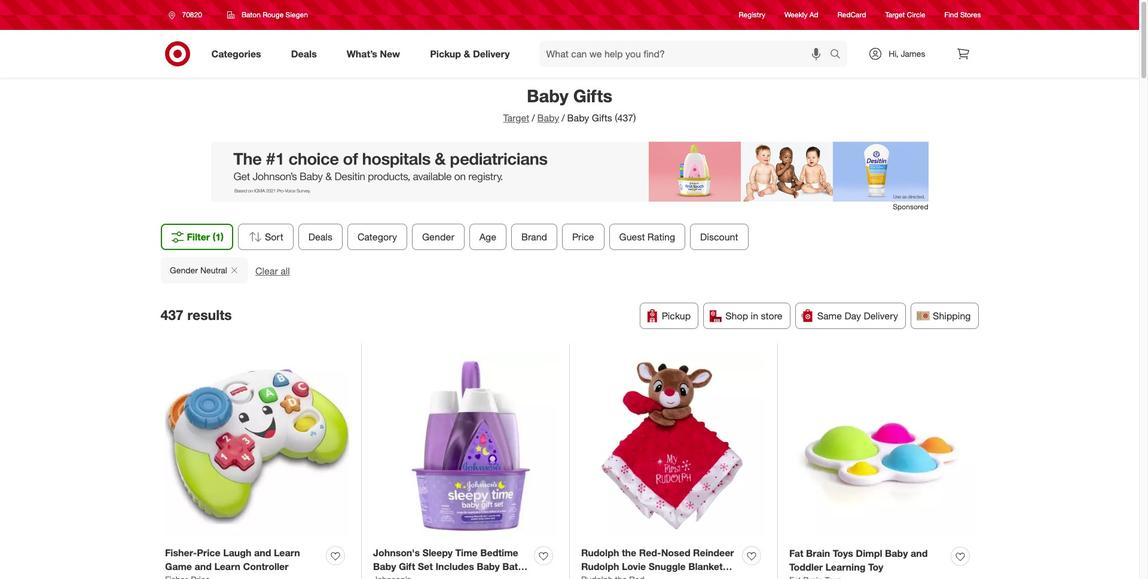 Task type: locate. For each thing, give the bounding box(es) containing it.
red-
[[639, 547, 661, 559]]

baton
[[242, 10, 261, 19]]

shampoo,
[[373, 574, 419, 579]]

0 horizontal spatial &
[[449, 574, 456, 579]]

learn
[[274, 547, 300, 559], [214, 560, 241, 572]]

price left guest
[[573, 231, 594, 243]]

1 vertical spatial gifts
[[592, 112, 612, 124]]

same day delivery button
[[795, 303, 906, 329]]

gender neutral button
[[161, 257, 248, 284]]

price inside price button
[[573, 231, 594, 243]]

same
[[818, 310, 842, 322]]

gender left neutral
[[170, 265, 198, 275]]

gender for gender
[[422, 231, 454, 243]]

fisher-price laugh and learn game and learn controller link
[[165, 546, 321, 573]]

1 vertical spatial &
[[449, 574, 456, 579]]

70820
[[182, 10, 202, 19]]

delivery for pickup & delivery
[[473, 48, 510, 60]]

weekly ad link
[[785, 10, 819, 20]]

brand
[[522, 231, 547, 243]]

and right dimpl
[[911, 547, 928, 559]]

/
[[532, 112, 535, 124], [562, 112, 565, 124]]

/ right baby link in the left of the page
[[562, 112, 565, 124]]

category button
[[348, 224, 407, 250]]

redcard link
[[838, 10, 867, 20]]

1 vertical spatial delivery
[[864, 310, 899, 322]]

1 vertical spatial target
[[503, 112, 530, 124]]

1 horizontal spatial learn
[[274, 547, 300, 559]]

pickup
[[430, 48, 461, 60], [662, 310, 691, 322]]

shop in store button
[[704, 303, 791, 329]]

delivery
[[473, 48, 510, 60], [864, 310, 899, 322]]

1 vertical spatial price
[[197, 547, 221, 559]]

deals down siegen at the left of page
[[291, 48, 317, 60]]

target left circle
[[886, 10, 905, 19]]

1 horizontal spatial price
[[573, 231, 594, 243]]

shipping
[[933, 310, 971, 322]]

hi, james
[[889, 48, 926, 59]]

age button
[[469, 224, 507, 250]]

price left laugh
[[197, 547, 221, 559]]

0 vertical spatial gender
[[422, 231, 454, 243]]

gift
[[399, 560, 415, 572]]

1 horizontal spatial gender
[[422, 231, 454, 243]]

learn up "controller" in the bottom left of the page
[[274, 547, 300, 559]]

/ left baby link in the left of the page
[[532, 112, 535, 124]]

age
[[480, 231, 497, 243]]

1 horizontal spatial /
[[562, 112, 565, 124]]

baby up baby link in the left of the page
[[527, 85, 569, 106]]

0 horizontal spatial /
[[532, 112, 535, 124]]

deals
[[291, 48, 317, 60], [309, 231, 333, 243]]

and up "controller" in the bottom left of the page
[[254, 547, 271, 559]]

rudolph the red-nosed reindeer rudolph lovie snuggle blanket soother - christmas link
[[581, 546, 738, 579]]

rudolph the red-nosed reindeer rudolph lovie snuggle blanket soother - christmas image
[[581, 355, 766, 539]]

all
[[280, 265, 290, 277]]

deals right sort
[[309, 231, 333, 243]]

0 vertical spatial rudolph
[[581, 547, 619, 559]]

0 horizontal spatial gender
[[170, 265, 198, 275]]

johnson's sleepy time bedtime baby gift set includes baby bath shampoo, wash & body lotion
[[373, 547, 524, 579]]

hi,
[[889, 48, 899, 59]]

1 vertical spatial pickup
[[662, 310, 691, 322]]

brand button
[[511, 224, 558, 250]]

registry link
[[739, 10, 766, 20]]

shop in store
[[726, 310, 783, 322]]

johnson's
[[373, 547, 420, 559]]

2 horizontal spatial and
[[911, 547, 928, 559]]

1 horizontal spatial &
[[464, 48, 470, 60]]

1 vertical spatial gender
[[170, 265, 198, 275]]

shop
[[726, 310, 748, 322]]

1 vertical spatial deals
[[309, 231, 333, 243]]

gender left age
[[422, 231, 454, 243]]

shipping button
[[911, 303, 979, 329]]

delivery inside the pickup & delivery link
[[473, 48, 510, 60]]

fat
[[790, 547, 804, 559]]

0 vertical spatial price
[[573, 231, 594, 243]]

1 vertical spatial rudolph
[[581, 560, 619, 572]]

delivery inside same day delivery button
[[864, 310, 899, 322]]

fisher-price laugh and learn game and learn controller image
[[165, 355, 349, 539], [165, 355, 349, 539]]

game
[[165, 560, 192, 572]]

target
[[886, 10, 905, 19], [503, 112, 530, 124]]

what's new link
[[337, 41, 415, 67]]

search button
[[825, 41, 854, 69]]

pickup for pickup & delivery
[[430, 48, 461, 60]]

target circle
[[886, 10, 926, 19]]

&
[[464, 48, 470, 60], [449, 574, 456, 579]]

gender
[[422, 231, 454, 243], [170, 265, 198, 275]]

1 horizontal spatial delivery
[[864, 310, 899, 322]]

price button
[[562, 224, 605, 250]]

johnson's sleepy time bedtime baby gift set includes baby bath shampoo, wash & body lotion link
[[373, 546, 529, 579]]

toys
[[833, 547, 854, 559]]

0 horizontal spatial price
[[197, 547, 221, 559]]

learn down laugh
[[214, 560, 241, 572]]

0 vertical spatial target
[[886, 10, 905, 19]]

0 vertical spatial pickup
[[430, 48, 461, 60]]

0 vertical spatial &
[[464, 48, 470, 60]]

baby inside fat brain toys dimpl baby and toddler learning toy
[[885, 547, 908, 559]]

baby link
[[538, 112, 559, 124]]

pickup inside button
[[662, 310, 691, 322]]

437 results
[[161, 306, 232, 323]]

price inside 'fisher-price laugh and learn game and learn controller'
[[197, 547, 221, 559]]

1 horizontal spatial target
[[886, 10, 905, 19]]

baby right dimpl
[[885, 547, 908, 559]]

sponsored
[[893, 202, 929, 211]]

0 vertical spatial deals
[[291, 48, 317, 60]]

johnson's sleepy time bedtime baby gift set includes baby bath shampoo, wash & body lotion - 3ct image
[[373, 355, 558, 539], [373, 355, 558, 539]]

fat brain toys dimpl baby and toddler learning toy image
[[790, 355, 974, 540], [790, 355, 974, 540]]

1 horizontal spatial pickup
[[662, 310, 691, 322]]

reindeer
[[693, 547, 734, 559]]

0 horizontal spatial pickup
[[430, 48, 461, 60]]

deals for deals link
[[291, 48, 317, 60]]

deals inside button
[[309, 231, 333, 243]]

gifts
[[574, 85, 613, 106], [592, 112, 612, 124]]

rudolph the red-nosed reindeer rudolph lovie snuggle blanket soother - christmas
[[581, 547, 734, 579]]

bath
[[503, 560, 524, 572]]

target left baby link in the left of the page
[[503, 112, 530, 124]]

1 vertical spatial learn
[[214, 560, 241, 572]]

in
[[751, 310, 759, 322]]

and
[[254, 547, 271, 559], [911, 547, 928, 559], [195, 560, 212, 572]]

target circle link
[[886, 10, 926, 20]]

gender for gender neutral
[[170, 265, 198, 275]]

0 horizontal spatial target
[[503, 112, 530, 124]]

0 vertical spatial delivery
[[473, 48, 510, 60]]

0 horizontal spatial delivery
[[473, 48, 510, 60]]

baby
[[527, 85, 569, 106], [538, 112, 559, 124], [567, 112, 589, 124], [885, 547, 908, 559], [373, 560, 396, 572], [477, 560, 500, 572]]

includes
[[436, 560, 474, 572]]

and right game at the bottom left of page
[[195, 560, 212, 572]]

fat brain toys dimpl baby and toddler learning toy link
[[790, 547, 946, 574]]

1 rudolph from the top
[[581, 547, 619, 559]]

deals button
[[298, 224, 343, 250]]

find
[[945, 10, 959, 19]]



Task type: describe. For each thing, give the bounding box(es) containing it.
find stores
[[945, 10, 981, 19]]

advertisement region
[[211, 142, 929, 201]]

registry
[[739, 10, 766, 19]]

pickup & delivery
[[430, 48, 510, 60]]

set
[[418, 560, 433, 572]]

gender button
[[412, 224, 465, 250]]

category
[[358, 231, 397, 243]]

filter (1) button
[[161, 224, 233, 250]]

guest rating button
[[609, 224, 686, 250]]

1 horizontal spatial and
[[254, 547, 271, 559]]

fat brain toys dimpl baby and toddler learning toy
[[790, 547, 928, 573]]

bedtime
[[480, 547, 518, 559]]

(1)
[[213, 231, 224, 243]]

deals for "deals" button
[[309, 231, 333, 243]]

same day delivery
[[818, 310, 899, 322]]

What can we help you find? suggestions appear below search field
[[539, 41, 833, 67]]

deals link
[[281, 41, 332, 67]]

what's new
[[347, 48, 400, 60]]

baby right target link
[[538, 112, 559, 124]]

sort
[[265, 231, 283, 243]]

weekly
[[785, 10, 808, 19]]

437
[[161, 306, 184, 323]]

stores
[[961, 10, 981, 19]]

0 horizontal spatial learn
[[214, 560, 241, 572]]

fisher-price laugh and learn game and learn controller
[[165, 547, 300, 572]]

and inside fat brain toys dimpl baby and toddler learning toy
[[911, 547, 928, 559]]

1 / from the left
[[532, 112, 535, 124]]

filter
[[187, 231, 210, 243]]

0 vertical spatial learn
[[274, 547, 300, 559]]

categories link
[[201, 41, 276, 67]]

soother
[[581, 574, 618, 579]]

what's
[[347, 48, 377, 60]]

the
[[622, 547, 637, 559]]

gender neutral
[[170, 265, 227, 275]]

baton rouge siegen
[[242, 10, 308, 19]]

search
[[825, 49, 854, 61]]

toy
[[869, 561, 884, 573]]

find stores link
[[945, 10, 981, 20]]

brain
[[806, 547, 830, 559]]

sleepy
[[423, 547, 453, 559]]

2 / from the left
[[562, 112, 565, 124]]

guest rating
[[619, 231, 675, 243]]

neutral
[[200, 265, 227, 275]]

baby up shampoo,
[[373, 560, 396, 572]]

guest
[[619, 231, 645, 243]]

day
[[845, 310, 861, 322]]

discount button
[[690, 224, 749, 250]]

new
[[380, 48, 400, 60]]

clear
[[255, 265, 278, 277]]

(437)
[[615, 112, 636, 124]]

0 vertical spatial gifts
[[574, 85, 613, 106]]

toddler
[[790, 561, 823, 573]]

store
[[761, 310, 783, 322]]

categories
[[211, 48, 261, 60]]

baby down bedtime
[[477, 560, 500, 572]]

laugh
[[223, 547, 252, 559]]

target link
[[503, 112, 530, 124]]

-
[[620, 574, 624, 579]]

dimpl
[[856, 547, 883, 559]]

pickup for pickup
[[662, 310, 691, 322]]

circle
[[907, 10, 926, 19]]

rouge
[[263, 10, 284, 19]]

baby right baby link in the left of the page
[[567, 112, 589, 124]]

blanket
[[689, 560, 723, 572]]

2 rudolph from the top
[[581, 560, 619, 572]]

delivery for same day delivery
[[864, 310, 899, 322]]

results
[[187, 306, 232, 323]]

pickup & delivery link
[[420, 41, 525, 67]]

pickup button
[[640, 303, 699, 329]]

discount
[[701, 231, 738, 243]]

body
[[458, 574, 482, 579]]

rating
[[648, 231, 675, 243]]

controller
[[243, 560, 289, 572]]

fisher-
[[165, 547, 197, 559]]

clear all button
[[255, 264, 290, 278]]

& inside johnson's sleepy time bedtime baby gift set includes baby bath shampoo, wash & body lotion
[[449, 574, 456, 579]]

baby gifts target / baby / baby gifts (437)
[[503, 85, 636, 124]]

learning
[[826, 561, 866, 573]]

redcard
[[838, 10, 867, 19]]

clear all
[[255, 265, 290, 277]]

target inside baby gifts target / baby / baby gifts (437)
[[503, 112, 530, 124]]

70820 button
[[161, 4, 215, 26]]

nosed
[[661, 547, 691, 559]]

ad
[[810, 10, 819, 19]]

filter (1)
[[187, 231, 224, 243]]

baton rouge siegen button
[[219, 4, 316, 26]]

0 horizontal spatial and
[[195, 560, 212, 572]]

time
[[456, 547, 478, 559]]

siegen
[[286, 10, 308, 19]]



Task type: vqa. For each thing, say whether or not it's contained in the screenshot.
& inside the Johnson's Sleepy Time Bedtime Baby Gift Set Includes Baby Bath Shampoo, Wash & Body Lotion
yes



